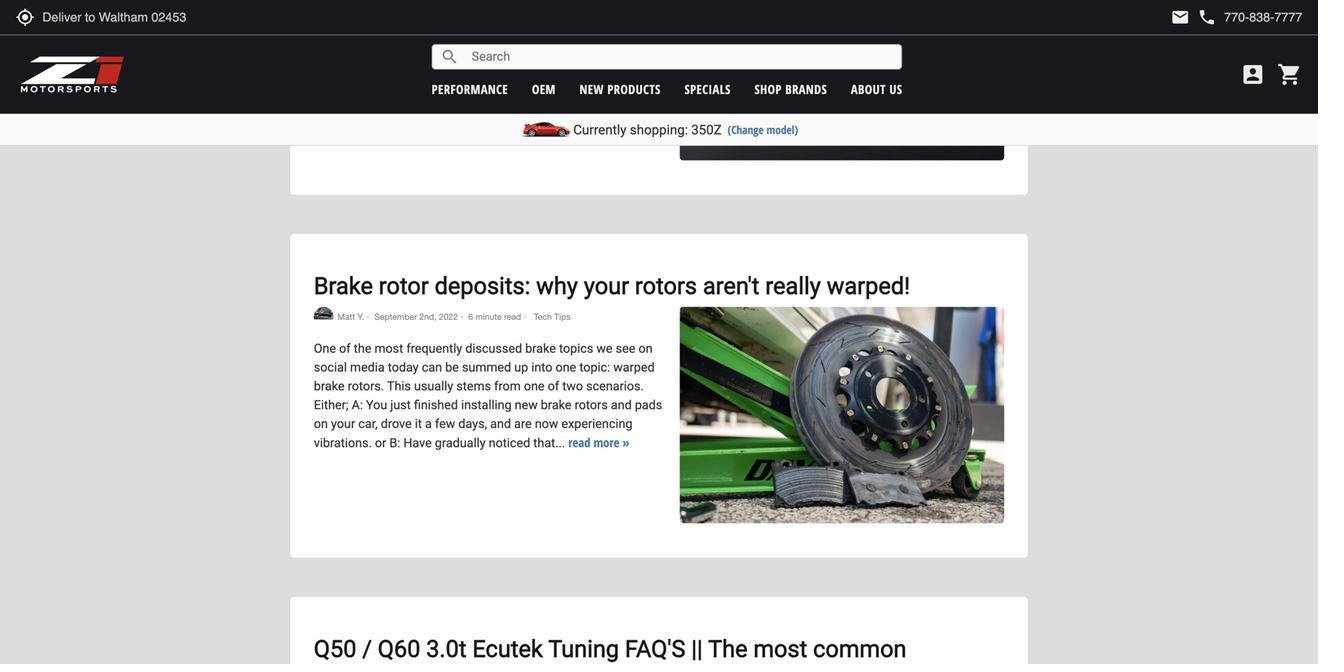 Task type: vqa. For each thing, say whether or not it's contained in the screenshot.
bleeder
no



Task type: describe. For each thing, give the bounding box(es) containing it.
about us
[[851, 81, 903, 98]]

minute
[[476, 312, 502, 322]]

most inside 'one of the most frequently discussed brake topics we see on social media today can be summed up into one topic: warped brake rotors. this usually stems from one of two scenarios. either; a: you just finished installing new brake rotors and pads on your car, drove it a few days, and are now experiencing vibrations. or b: have gradually noticed that...'
[[375, 342, 404, 356]]

Search search field
[[459, 45, 902, 69]]

(change model) link
[[728, 122, 799, 137]]

specials link
[[685, 81, 731, 98]]

tuning
[[549, 636, 620, 664]]

installing
[[461, 398, 512, 413]]

z1 motorsports logo image
[[20, 55, 125, 94]]

about us link
[[851, 81, 903, 98]]

gradually
[[435, 436, 486, 451]]

nissan z gt4 || back on the tracks! image
[[680, 0, 1005, 161]]

common
[[814, 636, 907, 664]]

1 vertical spatial read
[[569, 435, 591, 451]]

products
[[608, 81, 661, 98]]

phone link
[[1198, 8, 1303, 27]]

frequently
[[407, 342, 463, 356]]

rotors inside 'one of the most frequently discussed brake topics we see on social media today can be summed up into one topic: warped brake rotors. this usually stems from one of two scenarios. either; a: you just finished installing new brake rotors and pads on your car, drove it a few days, and are now experiencing vibrations. or b: have gradually noticed that...'
[[575, 398, 608, 413]]

experiencing
[[562, 417, 633, 432]]

tips
[[555, 312, 571, 322]]

read more »
[[569, 435, 630, 451]]

shopping_cart
[[1278, 62, 1303, 87]]

days,
[[459, 417, 487, 432]]

it
[[415, 417, 422, 432]]

september 2nd, 2022
[[375, 312, 458, 322]]

new inside 'one of the most frequently discussed brake topics we see on social media today can be summed up into one topic: warped brake rotors. this usually stems from one of two scenarios. either; a: you just finished installing new brake rotors and pads on your car, drove it a few days, and are now experiencing vibrations. or b: have gradually noticed that...'
[[515, 398, 538, 413]]

0 vertical spatial your
[[584, 272, 630, 300]]

rotor
[[379, 272, 429, 300]]

tech tips
[[532, 312, 571, 322]]

0 vertical spatial on
[[639, 342, 653, 356]]

matt
[[338, 312, 355, 322]]

2022
[[439, 312, 458, 322]]

into
[[532, 360, 553, 375]]

brake rotor deposits: why your rotors aren't really warped! link
[[314, 272, 911, 300]]

your inside 'one of the most frequently discussed brake topics we see on social media today can be summed up into one topic: warped brake rotors. this usually stems from one of two scenarios. either; a: you just finished installing new brake rotors and pads on your car, drove it a few days, and are now experiencing vibrations. or b: have gradually noticed that...'
[[331, 417, 355, 432]]

shop
[[755, 81, 782, 98]]

currently
[[574, 122, 627, 138]]

read more » link
[[569, 435, 630, 451]]

scenarios.
[[587, 379, 644, 394]]

either;
[[314, 398, 349, 413]]

mail phone
[[1172, 8, 1217, 27]]

brake rotor deposits: why your rotors aren't really warped! image
[[680, 307, 1005, 524]]

performance link
[[432, 81, 508, 98]]

us
[[890, 81, 903, 98]]

can
[[422, 360, 442, 375]]

summed
[[462, 360, 511, 375]]

most inside q50 / q60 3.0t ecutek tuning faq's || the most common questions!
[[754, 636, 808, 664]]

0 horizontal spatial of
[[339, 342, 351, 356]]

6 minute read
[[469, 312, 522, 322]]

drove
[[381, 417, 412, 432]]

q50
[[314, 636, 357, 664]]

questions!
[[314, 662, 423, 665]]

6
[[469, 312, 473, 322]]

0 vertical spatial new
[[580, 81, 604, 98]]

||
[[692, 636, 703, 664]]

0 vertical spatial read
[[504, 312, 522, 322]]

tech
[[534, 312, 552, 322]]

(change
[[728, 122, 764, 137]]

media
[[350, 360, 385, 375]]

y.
[[358, 312, 364, 322]]

deposits:
[[435, 272, 531, 300]]

rotors.
[[348, 379, 384, 394]]

warped!
[[827, 272, 911, 300]]

shop brands
[[755, 81, 828, 98]]

2nd,
[[420, 312, 437, 322]]

vibrations.
[[314, 436, 372, 451]]

1 vertical spatial one
[[524, 379, 545, 394]]

1 vertical spatial brake
[[314, 379, 345, 394]]

about
[[851, 81, 886, 98]]

350z
[[692, 122, 722, 138]]

»
[[623, 435, 630, 451]]

this
[[387, 379, 411, 394]]

social
[[314, 360, 347, 375]]



Task type: locate. For each thing, give the bounding box(es) containing it.
oem link
[[532, 81, 556, 98]]

shopping:
[[630, 122, 688, 138]]

topic:
[[580, 360, 611, 375]]

1 horizontal spatial one
[[556, 360, 577, 375]]

why
[[537, 272, 578, 300]]

account_box link
[[1237, 62, 1270, 87]]

1 vertical spatial your
[[331, 417, 355, 432]]

3.0t
[[427, 636, 467, 664]]

0 vertical spatial and
[[611, 398, 632, 413]]

brands
[[786, 81, 828, 98]]

1 horizontal spatial and
[[611, 398, 632, 413]]

account_box
[[1241, 62, 1266, 87]]

new up are
[[515, 398, 538, 413]]

1 vertical spatial new
[[515, 398, 538, 413]]

0 vertical spatial one
[[556, 360, 577, 375]]

on
[[639, 342, 653, 356], [314, 417, 328, 432]]

q50 / q60 3.0t ecutek tuning faq's || the most common questions! link
[[314, 636, 907, 665]]

warped
[[614, 360, 655, 375]]

1 vertical spatial rotors
[[575, 398, 608, 413]]

0 horizontal spatial your
[[331, 417, 355, 432]]

0 horizontal spatial on
[[314, 417, 328, 432]]

your
[[584, 272, 630, 300], [331, 417, 355, 432]]

rotors left the aren't
[[635, 272, 698, 300]]

1 horizontal spatial most
[[754, 636, 808, 664]]

new up currently
[[580, 81, 604, 98]]

1 vertical spatial and
[[491, 417, 511, 432]]

most right the
[[754, 636, 808, 664]]

the
[[709, 636, 748, 664]]

we
[[597, 342, 613, 356]]

currently shopping: 350z (change model)
[[574, 122, 799, 138]]

1 vertical spatial of
[[548, 379, 560, 394]]

of left the
[[339, 342, 351, 356]]

2 vertical spatial brake
[[541, 398, 572, 413]]

oem
[[532, 81, 556, 98]]

your up vibrations.
[[331, 417, 355, 432]]

aren't
[[703, 272, 760, 300]]

performance
[[432, 81, 508, 98]]

brake down social
[[314, 379, 345, 394]]

search
[[441, 47, 459, 66]]

0 vertical spatial brake
[[526, 342, 556, 356]]

1 horizontal spatial new
[[580, 81, 604, 98]]

september
[[375, 312, 417, 322]]

two
[[563, 379, 583, 394]]

have
[[404, 436, 432, 451]]

0 horizontal spatial new
[[515, 398, 538, 413]]

rotors up experiencing
[[575, 398, 608, 413]]

q50 / q60 3.0t ecutek tuning faq's || the most common questions!
[[314, 636, 907, 665]]

stems
[[457, 379, 491, 394]]

0 horizontal spatial and
[[491, 417, 511, 432]]

your right why
[[584, 272, 630, 300]]

now
[[535, 417, 559, 432]]

usually
[[414, 379, 454, 394]]

read right the minute
[[504, 312, 522, 322]]

topics
[[559, 342, 594, 356]]

most up today
[[375, 342, 404, 356]]

b:
[[390, 436, 401, 451]]

one down into
[[524, 379, 545, 394]]

read down experiencing
[[569, 435, 591, 451]]

1 horizontal spatial on
[[639, 342, 653, 356]]

1 vertical spatial on
[[314, 417, 328, 432]]

or
[[375, 436, 387, 451]]

faq's
[[625, 636, 686, 664]]

0 horizontal spatial most
[[375, 342, 404, 356]]

more
[[594, 435, 620, 451]]

the
[[354, 342, 372, 356]]

0 vertical spatial of
[[339, 342, 351, 356]]

you
[[366, 398, 387, 413]]

1 horizontal spatial of
[[548, 379, 560, 394]]

1 horizontal spatial rotors
[[635, 272, 698, 300]]

model)
[[767, 122, 799, 137]]

most
[[375, 342, 404, 356], [754, 636, 808, 664]]

of
[[339, 342, 351, 356], [548, 379, 560, 394]]

and up noticed
[[491, 417, 511, 432]]

1 vertical spatial most
[[754, 636, 808, 664]]

brake up into
[[526, 342, 556, 356]]

discussed
[[466, 342, 522, 356]]

up
[[515, 360, 529, 375]]

on right see
[[639, 342, 653, 356]]

0 vertical spatial most
[[375, 342, 404, 356]]

few
[[435, 417, 456, 432]]

read
[[504, 312, 522, 322], [569, 435, 591, 451]]

1 horizontal spatial read
[[569, 435, 591, 451]]

my_location
[[16, 8, 35, 27]]

really
[[766, 272, 821, 300]]

specials
[[685, 81, 731, 98]]

brake up now
[[541, 398, 572, 413]]

and down scenarios.
[[611, 398, 632, 413]]

q60
[[378, 636, 421, 664]]

rotors
[[635, 272, 698, 300], [575, 398, 608, 413]]

0 vertical spatial rotors
[[635, 272, 698, 300]]

matt y.
[[338, 312, 364, 322]]

one
[[314, 342, 336, 356]]

be
[[446, 360, 459, 375]]

of left two
[[548, 379, 560, 394]]

1 horizontal spatial your
[[584, 272, 630, 300]]

mail link
[[1172, 8, 1190, 27]]

one up two
[[556, 360, 577, 375]]

phone
[[1198, 8, 1217, 27]]

one of the most frequently discussed brake topics we see on social media today can be summed up into one topic: warped brake rotors. this usually stems from one of two scenarios. either; a: you just finished installing new brake rotors and pads on your car, drove it a few days, and are now experiencing vibrations. or b: have gradually noticed that...
[[314, 342, 663, 451]]

see
[[616, 342, 636, 356]]

one
[[556, 360, 577, 375], [524, 379, 545, 394]]

new products link
[[580, 81, 661, 98]]

today
[[388, 360, 419, 375]]

that...
[[534, 436, 566, 451]]

shop brands link
[[755, 81, 828, 98]]

0 horizontal spatial read
[[504, 312, 522, 322]]

brake rotor deposits: why your rotors aren't really warped!
[[314, 272, 911, 300]]

0 horizontal spatial rotors
[[575, 398, 608, 413]]

a
[[425, 417, 432, 432]]

mail
[[1172, 8, 1190, 27]]

0 horizontal spatial one
[[524, 379, 545, 394]]

just
[[391, 398, 411, 413]]

/
[[363, 636, 372, 664]]

new products
[[580, 81, 661, 98]]

pads
[[635, 398, 663, 413]]

matt y. image
[[314, 307, 334, 320]]

shopping_cart link
[[1274, 62, 1303, 87]]

on down either; at the left of page
[[314, 417, 328, 432]]

brake
[[526, 342, 556, 356], [314, 379, 345, 394], [541, 398, 572, 413]]

noticed
[[489, 436, 531, 451]]



